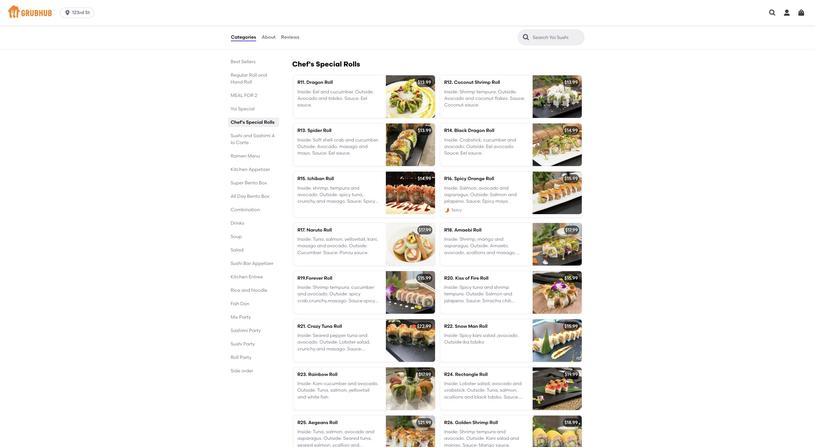 Task type: locate. For each thing, give the bounding box(es) containing it.
inside: inside inside: spicy kani salad ,avocado . outside:ika,tobiko
[[444, 333, 459, 339]]

served
[[317, 31, 332, 36]]

sauce: inside the inside: spicy tuna and shrimp tempura. outside: salmon and jalapeno. sauce: sriracha chili sauce.
[[466, 298, 481, 304]]

1 vertical spatial salad,
[[477, 381, 491, 387]]

wasabi up r23.
[[298, 353, 314, 359]]

kani
[[473, 333, 482, 339]]

main navigation navigation
[[0, 0, 815, 26]]

0 vertical spatial dragon
[[307, 80, 323, 85]]

3 sushi from the top
[[231, 341, 242, 347]]

0 horizontal spatial scallions
[[444, 394, 463, 400]]

$15.99 for $22.99
[[565, 324, 578, 329]]

1 horizontal spatial sashimi
[[253, 133, 271, 139]]

inside: inside the inside: soft shell crab and cucumber. outside: avocado, masago and mayo. sauce: eel sauce.
[[298, 137, 312, 143]]

1 horizontal spatial lobster
[[460, 381, 476, 387]]

sushi inside sushi and sashimi a la carte
[[231, 133, 242, 139]]

1 horizontal spatial chef's special rolls
[[292, 60, 360, 68]]

tempura right shrimp,
[[330, 185, 350, 191]]

r18. amaebi roll
[[444, 227, 482, 233]]

sauce. inside inside: eel and cucumber. outside: avocado and tobiko. sauce: eel sauce.
[[298, 102, 312, 108]]

shrimp inside inside: shrimp tempura. outside: avocado and coconut flakes. sauce: coconut sauce.
[[460, 89, 475, 95]]

2 avocado from the left
[[444, 96, 464, 101]]

inside: for r16.
[[444, 185, 459, 191]]

0 vertical spatial masago.
[[327, 199, 346, 204]]

inside: for r23.
[[298, 381, 312, 387]]

seared down r21. crazy tuna roll
[[313, 333, 329, 339]]

inside: down r26.
[[444, 429, 459, 435]]

1 vertical spatial seared
[[343, 436, 359, 442]]

outside: inside inside: lobster salad, avocado and crabstick. outside: tuna, salmon, scallions and black tobiko. sauce: wasabi sauce and plum sauce.
[[467, 388, 486, 393]]

0 vertical spatial bento
[[245, 180, 258, 186]]

wasabi inside inside: lobster salad, avocado and crabstick. outside: tuna, salmon, scallions and black tobiko. sauce: wasabi sauce and plum sauce.
[[444, 401, 461, 407]]

inside: down r18.
[[444, 237, 459, 242]]

about button
[[261, 26, 276, 49]]

inside: down r17.
[[298, 237, 312, 242]]

1 horizontal spatial cucumber
[[351, 285, 374, 290]]

inside: inside inside: kani cucumber and avocado. outside: tuna, salmon, yellowtail and white fish.
[[298, 381, 312, 387]]

inside: for r15.
[[298, 185, 312, 191]]

sauce up the rainbow
[[315, 353, 329, 359]]

r23. rainbow roll image
[[386, 368, 435, 410]]

2 horizontal spatial cucumber
[[483, 137, 506, 143]]

sauce: inside inside: shrimp tempura. outside: avocado and coconut flakes. sauce: coconut sauce.
[[510, 96, 525, 101]]

0 horizontal spatial cucumber.
[[330, 89, 354, 95]]

kani,
[[368, 237, 378, 242]]

cucumber. right crab
[[355, 137, 379, 143]]

inside: for r21.
[[298, 333, 312, 339]]

mango,
[[321, 24, 338, 30]]

sashimi left a
[[253, 133, 271, 139]]

$13.99 for inside: shrimp tempura. outside: avocado and coconut flakes. sauce: coconut sauce.
[[418, 80, 431, 85]]

shrimp up the coconut
[[475, 80, 491, 85]]

spicy inside inside: shrimp tempura, cucumber and avocado. outside: spicy crab,crunchy,masago. sauce:spicy mayo,eel sauce
[[349, 291, 361, 297]]

masago. down amaebi,
[[497, 250, 516, 256]]

rolls up a
[[264, 120, 275, 125]]

avocado. inside inside: shrimp tempura, cucumber and avocado. outside: spicy crab,crunchy,masago. sauce:spicy mayo,eel sauce
[[308, 291, 328, 297]]

0 vertical spatial cucumber
[[483, 137, 506, 143]]

kitchen for kitchen entree
[[231, 274, 248, 280]]

,
[[378, 18, 379, 23], [319, 24, 320, 30]]

yoi
[[231, 106, 237, 112]]

0 horizontal spatial tobiko.
[[328, 96, 343, 101]]

lobster down rectangle
[[460, 381, 476, 387]]

party up the order
[[240, 355, 252, 360]]

menu
[[248, 153, 260, 159]]

1 vertical spatial chef's special rolls
[[231, 120, 275, 125]]

0 horizontal spatial salad
[[483, 333, 495, 339]]

lobster down pepper
[[339, 340, 356, 345]]

, down 'watering' at the left top
[[319, 24, 320, 30]]

eel inside the inside: soft shell crab and cucumber. outside: avocado, masago and mayo. sauce: eel sauce.
[[329, 151, 335, 156]]

sauce.
[[298, 102, 312, 108], [465, 102, 480, 108], [336, 151, 351, 156], [468, 151, 483, 156], [329, 205, 344, 211], [354, 250, 369, 256], [473, 257, 488, 262], [444, 305, 459, 310], [357, 353, 372, 359], [499, 401, 514, 407], [496, 443, 510, 447]]

box down super bento box
[[261, 194, 269, 199]]

0 vertical spatial tuna,
[[352, 192, 363, 198]]

outside: inside inside: shrimp tempura, cucumber and avocado. outside: spicy crab,crunchy,masago. sauce:spicy mayo,eel sauce
[[330, 291, 348, 297]]

avocado up oranges
[[298, 24, 317, 30]]

inside: shrimp, mango and asparagus. outside: amaebi, avocado, scallions and masago. sauce: plum sauce.
[[444, 237, 516, 262]]

0 vertical spatial salad,
[[357, 340, 371, 345]]

avocado up the scallion
[[345, 429, 365, 435]]

0 horizontal spatial chef's
[[231, 120, 245, 125]]

lobster inside inside: lobster salad, avocado and crabstick. outside: tuna, salmon, scallions and black tobiko. sauce: wasabi sauce and plum sauce.
[[460, 381, 476, 387]]

categories
[[231, 34, 256, 40]]

coconut
[[475, 96, 494, 101]]

appetizer up entree
[[252, 261, 274, 266]]

0 vertical spatial ,
[[378, 18, 379, 23]]

shrimp
[[475, 80, 491, 85], [460, 89, 475, 95], [313, 285, 329, 290], [473, 420, 489, 426], [460, 429, 475, 435]]

combination
[[231, 207, 260, 213]]

r22.
[[444, 324, 454, 329]]

0 vertical spatial tempura.
[[477, 89, 497, 95]]

masago. inside the 'inside: seared pepper tuna and avocado. outside: lobster salad, crunchy and masago. sauce: wasabi sauce and mango sauce.'
[[327, 346, 346, 352]]

1 vertical spatial masago
[[298, 243, 316, 249]]

reviews button
[[281, 26, 300, 49]]

sauce inside the 'inside: seared pepper tuna and avocado. outside: lobster salad, crunchy and masago. sauce: wasabi sauce and mango sauce.'
[[315, 353, 329, 359]]

1 vertical spatial scallions
[[444, 394, 463, 400]]

1 vertical spatial cucumber.
[[355, 137, 379, 143]]

1 vertical spatial $14.99
[[418, 176, 431, 182]]

spring refresh image
[[386, 4, 435, 47]]

mango down pepper
[[340, 353, 356, 359]]

1 horizontal spatial kani
[[486, 436, 496, 442]]

cucumber for r14. black dragon roll
[[483, 137, 506, 143]]

spicy inside the 'inside: shrimp, tempura and avocado. outside: spicy tuna, crunchy and masago. sauce: spicy mayo and eel sauce.'
[[339, 192, 351, 198]]

1 horizontal spatial tempura
[[477, 429, 496, 435]]

mayo. inside the inside: soft shell crab and cucumber. outside: avocado, masago and mayo. sauce: eel sauce.
[[298, 151, 311, 156]]

masago down crab
[[339, 144, 358, 149]]

1 avocado from the left
[[298, 96, 317, 101]]

inside: inside the 'inside: shrimp, tempura and avocado. outside: spicy tuna, crunchy and masago. sauce: spicy mayo and eel sauce.'
[[298, 185, 312, 191]]

r16.
[[444, 176, 453, 182]]

avocado. inside inside: kani cucumber and avocado. outside: tuna, salmon, yellowtail and white fish.
[[358, 381, 379, 387]]

shrimp up the inside: shrimp tempura and avocado. outside: kani salad and mango. sauce: mango sauce.
[[473, 420, 489, 426]]

cucumber inside inside: kani cucumber and avocado. outside: tuna, salmon, yellowtail and white fish.
[[324, 381, 347, 387]]

st
[[85, 10, 90, 15]]

kitchen for kitchen appetizer
[[231, 167, 248, 172]]

r23.
[[298, 372, 307, 377]]

1 horizontal spatial masago
[[339, 144, 358, 149]]

inside: down r13.
[[298, 137, 312, 143]]

123rd st
[[72, 10, 90, 15]]

kitchen up 'rice' at left bottom
[[231, 274, 248, 280]]

kani up mango
[[486, 436, 496, 442]]

party up sushi party
[[249, 328, 261, 334]]

scallions inside the "inside: shrimp, mango and asparagus. outside: amaebi, avocado, scallions and masago. sauce: plum sauce."
[[466, 250, 486, 256]]

inside: down r21.
[[298, 333, 312, 339]]

1 horizontal spatial chef's
[[292, 60, 314, 68]]

cucumber
[[483, 137, 506, 143], [351, 285, 374, 290], [324, 381, 347, 387]]

avocado inside inside: tuna, salmon, avocado and asparagus. outside: seared tuna, seared salmon, scallion a
[[345, 429, 365, 435]]

chef's special rolls
[[292, 60, 360, 68], [231, 120, 275, 125]]

1 horizontal spatial scallions
[[466, 250, 486, 256]]

sauce: inside inside: salmon, avocado and asparagus. outside: salmon and jalapeno. sauce: spicy mayo.
[[466, 199, 481, 204]]

$17.99 for inside: kani cucumber and avocado. outside: tuna, salmon, yellowtail and white fish.
[[419, 372, 431, 377]]

$18.99
[[565, 420, 578, 426]]

avocado down r11.
[[298, 96, 317, 101]]

1 vertical spatial tuna
[[347, 333, 358, 339]]

and inside inside: tuna, salmon, avocado and asparagus. outside: seared tuna, seared salmon, scallion a
[[366, 429, 374, 435]]

inside: inside inside: tuna, salmon, yellowtail, kani, masago and avocado. outside: cucumber. sauce: ponzu sauce.
[[298, 237, 312, 242]]

sashimi down mix party
[[231, 328, 248, 334]]

appetizer down menu
[[249, 167, 270, 172]]

1 horizontal spatial salad
[[497, 436, 509, 442]]

1 vertical spatial kani
[[486, 436, 496, 442]]

$14.99 for inside: crabstick, cucumber and avocado. outside: eel avocado. sauce: eel sauce.
[[565, 128, 578, 134]]

r19.forever
[[298, 276, 323, 281]]

bento right day
[[247, 194, 260, 199]]

asparagus. up avocado,
[[444, 243, 469, 249]]

inside: inside inside: tuna, salmon, avocado and asparagus. outside: seared tuna, seared salmon, scallion a
[[298, 429, 312, 435]]

1 vertical spatial lobster
[[460, 381, 476, 387]]

box
[[259, 180, 267, 186], [261, 194, 269, 199]]

1 vertical spatial ,
[[319, 24, 320, 30]]

1 vertical spatial appetizer
[[252, 261, 274, 266]]

shrimp down r12. coconut shrimp roll
[[460, 89, 475, 95]]

crunchy down r21.
[[298, 346, 316, 352]]

white
[[308, 394, 320, 400]]

inside: for r12.
[[444, 89, 459, 95]]

1 horizontal spatial wasabi
[[444, 401, 461, 407]]

1 jalapeno. from the top
[[444, 199, 465, 204]]

0 vertical spatial box
[[259, 180, 267, 186]]

dragon right r11.
[[307, 80, 323, 85]]

tobiko. down r11. dragon roll
[[328, 96, 343, 101]]

1 vertical spatial sushi
[[231, 261, 242, 266]]

0 vertical spatial scallions
[[466, 250, 486, 256]]

avocado down the orange
[[479, 185, 499, 191]]

inside: down r25.
[[298, 429, 312, 435]]

special up sushi and sashimi a la carte
[[246, 120, 263, 125]]

scallions inside inside: lobster salad, avocado and crabstick. outside: tuna, salmon, scallions and black tobiko. sauce: wasabi sauce and plum sauce.
[[444, 394, 463, 400]]

1 vertical spatial tobiko.
[[488, 394, 503, 400]]

shrimp inside the inside: shrimp tempura and avocado. outside: kani salad and mango. sauce: mango sauce.
[[460, 429, 475, 435]]

avocado inside inside: salmon, avocado and asparagus. outside: salmon and jalapeno. sauce: spicy mayo.
[[479, 185, 499, 191]]

inside: down r20.
[[444, 285, 459, 290]]

r24. rectangle roll image
[[533, 368, 582, 410]]

dragon up crabstick,
[[468, 128, 485, 134]]

jalapeno.
[[444, 199, 465, 204], [444, 298, 465, 304]]

r16. spicy orange roll image
[[533, 172, 582, 214]]

masago. inside the "inside: shrimp, mango and asparagus. outside: amaebi, avocado, scallions and masago. sauce: plum sauce."
[[497, 250, 516, 256]]

, right salmon
[[378, 18, 379, 23]]

lobster inside the 'inside: seared pepper tuna and avocado. outside: lobster salad, crunchy and masago. sauce: wasabi sauce and mango sauce.'
[[339, 340, 356, 345]]

cucumber up fish.
[[324, 381, 347, 387]]

1 vertical spatial coconut
[[444, 102, 464, 108]]

sauce. inside the "inside: shrimp, mango and asparagus. outside: amaebi, avocado, scallions and masago. sauce: plum sauce."
[[473, 257, 488, 262]]

seared up the scallion
[[343, 436, 359, 442]]

seared inside inside: tuna, salmon, avocado and asparagus. outside: seared tuna, seared salmon, scallion a
[[343, 436, 359, 442]]

inside: salmon, avocado and asparagus. outside: salmon and jalapeno. sauce: spicy mayo.
[[444, 185, 517, 204]]

1 horizontal spatial avocado
[[444, 96, 464, 101]]

tempura for spicy
[[330, 185, 350, 191]]

inside: inside inside: shrimp tempura, cucumber and avocado. outside: spicy crab,crunchy,masago. sauce:spicy mayo,eel sauce
[[298, 285, 312, 290]]

masago
[[339, 144, 358, 149], [298, 243, 316, 249]]

1 vertical spatial salmon
[[486, 291, 503, 297]]

tuna,
[[352, 192, 363, 198], [360, 436, 372, 442]]

tobiko. inside inside: eel and cucumber. outside: avocado and tobiko. sauce: eel sauce.
[[328, 96, 343, 101]]

2 vertical spatial masago.
[[327, 346, 346, 352]]

lobster
[[339, 340, 356, 345], [460, 381, 476, 387]]

1 horizontal spatial ,
[[378, 18, 379, 23]]

1 vertical spatial asparagus.
[[444, 243, 469, 249]]

sauce inside inside: lobster salad, avocado and crabstick. outside: tuna, salmon, scallions and black tobiko. sauce: wasabi sauce and plum sauce.
[[462, 401, 476, 407]]

$17.99 for inside: tuna, salmon, yellowtail, kani, masago and avocado. outside: cucumber. sauce: ponzu sauce.
[[419, 227, 431, 233]]

golden
[[455, 420, 472, 426]]

0 horizontal spatial mayo.
[[298, 151, 311, 156]]

crabstick,
[[460, 137, 482, 143]]

avocado
[[298, 24, 317, 30], [479, 185, 499, 191], [492, 381, 512, 387], [345, 429, 365, 435]]

tempura inside the inside: shrimp tempura and avocado. outside: kani salad and mango. sauce: mango sauce.
[[477, 429, 496, 435]]

0 vertical spatial tuna
[[473, 285, 483, 290]]

0 vertical spatial lobster
[[339, 340, 356, 345]]

sauce: inside the inside: soft shell crab and cucumber. outside: avocado, masago and mayo. sauce: eel sauce.
[[312, 151, 328, 156]]

1 vertical spatial spicy
[[349, 291, 361, 297]]

1 horizontal spatial mango
[[478, 237, 494, 242]]

1 vertical spatial mango
[[340, 353, 356, 359]]

avocado inside inside: lobster salad, avocado and crabstick. outside: tuna, salmon, scallions and black tobiko. sauce: wasabi sauce and plum sauce.
[[492, 381, 512, 387]]

outside: inside the inside: soft shell crab and cucumber. outside: avocado, masago and mayo. sauce: eel sauce.
[[298, 144, 316, 149]]

sauce down black
[[462, 401, 476, 407]]

inside: up crabstick.
[[444, 381, 459, 387]]

kitchen
[[231, 167, 248, 172], [231, 274, 248, 280]]

outside: inside inside: tuna, salmon, yellowtail, kani, masago and avocado. outside: cucumber. sauce: ponzu sauce.
[[349, 243, 368, 249]]

inside: shrimp tempura. outside: avocado and coconut flakes. sauce: coconut sauce.
[[444, 89, 525, 108]]

outside: inside inside: tuna, salmon, avocado and asparagus. outside: seared tuna, seared salmon, scallion a
[[324, 436, 342, 442]]

rolls down chef
[[344, 60, 360, 68]]

inside: inside the inside: shrimp tempura and avocado. outside: kani salad and mango. sauce: mango sauce.
[[444, 429, 459, 435]]

r14. black dragon roll
[[444, 128, 495, 134]]

r21. crazy tuna roll image
[[386, 319, 435, 362]]

tuna,
[[313, 237, 325, 242], [317, 388, 329, 393], [487, 388, 499, 393], [313, 429, 325, 435]]

inside: for r22.
[[444, 333, 459, 339]]

r22. snow man roll image
[[533, 319, 582, 362]]

chef's special rolls down yoi special
[[231, 120, 275, 125]]

0 vertical spatial mango
[[478, 237, 494, 242]]

inside: down r11.
[[298, 89, 312, 95]]

shrimp inside inside: shrimp tempura, cucumber and avocado. outside: spicy crab,crunchy,masago. sauce:spicy mayo,eel sauce
[[313, 285, 329, 290]]

chef's special rolls up r11. dragon roll
[[292, 60, 360, 68]]

inside: down "r14." in the top right of the page
[[444, 137, 459, 143]]

avocado. inside the inside: shrimp tempura and avocado. outside: kani salad and mango. sauce: mango sauce.
[[444, 436, 465, 442]]

r12. coconut shrimp roll image
[[533, 75, 582, 118]]

crunchy up mayo
[[298, 199, 316, 204]]

r24. rectangle roll
[[444, 372, 488, 377]]

special
[[316, 60, 342, 68], [238, 106, 255, 112], [246, 120, 263, 125]]

1 kitchen from the top
[[231, 167, 248, 172]]

r24.
[[444, 372, 454, 377]]

2 sushi from the top
[[231, 261, 242, 266]]

party for sashimi party
[[249, 328, 261, 334]]

0 vertical spatial cucumber.
[[330, 89, 354, 95]]

asparagus. down salmon,
[[444, 192, 469, 198]]

eel
[[321, 205, 328, 211]]

cucumber for r23. rainbow roll
[[324, 381, 347, 387]]

2 kitchen from the top
[[231, 274, 248, 280]]

1 vertical spatial tempura.
[[444, 291, 465, 297]]

tuna, up fish.
[[317, 388, 329, 393]]

party right 'mix'
[[239, 315, 251, 320]]

inside: down r22.
[[444, 333, 459, 339]]

sauce. inside the inside: soft shell crab and cucumber. outside: avocado, masago and mayo. sauce: eel sauce.
[[336, 151, 351, 156]]

1 horizontal spatial tobiko.
[[488, 394, 503, 400]]

mix party
[[231, 315, 251, 320]]

freshly
[[335, 18, 349, 23]]

jalapeno. up spicy image
[[444, 199, 465, 204]]

kani down r23. rainbow roll
[[313, 381, 323, 387]]

1 horizontal spatial cucumber.
[[355, 137, 379, 143]]

0 vertical spatial salad
[[483, 333, 495, 339]]

2 jalapeno. from the top
[[444, 298, 465, 304]]

1 horizontal spatial tempura.
[[477, 89, 497, 95]]

inside: for r20.
[[444, 285, 459, 290]]

chef's down yoi
[[231, 120, 245, 125]]

ramen
[[231, 153, 247, 159]]

chef
[[343, 31, 353, 36]]

orange
[[468, 176, 485, 182]]

masago. up eel
[[327, 199, 346, 204]]

spicy image
[[444, 207, 450, 213]]

avocado inside inside: eel and cucumber. outside: avocado and tobiko. sauce: eel sauce.
[[298, 96, 317, 101]]

inside: inside the 'inside: seared pepper tuna and avocado. outside: lobster salad, crunchy and masago. sauce: wasabi sauce and mango sauce.'
[[298, 333, 312, 339]]

chef's up r11.
[[292, 60, 314, 68]]

avocado down r12. on the right top
[[444, 96, 464, 101]]

1 horizontal spatial seared
[[343, 436, 359, 442]]

tobiko. inside inside: lobster salad, avocado and crabstick. outside: tuna, salmon, scallions and black tobiko. sauce: wasabi sauce and plum sauce.
[[488, 394, 503, 400]]

0 vertical spatial wasabi
[[298, 353, 314, 359]]

masago up cucumber.
[[298, 243, 316, 249]]

inside: down r12. on the right top
[[444, 89, 459, 95]]

0 vertical spatial sushi
[[231, 133, 242, 139]]

1 vertical spatial tuna,
[[360, 436, 372, 442]]

tuna right pepper
[[347, 333, 358, 339]]

1 vertical spatial tempura
[[477, 429, 496, 435]]

inside: inside inside: eel and cucumber. outside: avocado and tobiko. sauce: eel sauce.
[[298, 89, 312, 95]]

0 vertical spatial kitchen
[[231, 167, 248, 172]]

tuna, inside inside: lobster salad, avocado and crabstick. outside: tuna, salmon, scallions and black tobiko. sauce: wasabi sauce and plum sauce.
[[487, 388, 499, 393]]

mango up amaebi,
[[478, 237, 494, 242]]

scallions up plum
[[466, 250, 486, 256]]

sushi for sushi bar appetizer
[[231, 261, 242, 266]]

all day bento box
[[231, 194, 269, 199]]

1 horizontal spatial rolls
[[344, 60, 360, 68]]

0 horizontal spatial mango
[[340, 353, 356, 359]]

cucumber right crabstick,
[[483, 137, 506, 143]]

r21.
[[298, 324, 306, 329]]

tempura. down the kiss
[[444, 291, 465, 297]]

inside: spicy tuna and shrimp tempura. outside: salmon and jalapeno. sauce: sriracha chili sauce.
[[444, 285, 512, 310]]

inside: down r23.
[[298, 381, 312, 387]]

inside:
[[298, 89, 312, 95], [444, 89, 459, 95], [298, 137, 312, 143], [444, 137, 459, 143], [298, 185, 312, 191], [444, 185, 459, 191], [298, 237, 312, 242], [444, 237, 459, 242], [298, 285, 312, 290], [444, 285, 459, 290], [298, 333, 312, 339], [444, 333, 459, 339], [298, 381, 312, 387], [444, 381, 459, 387], [298, 429, 312, 435], [444, 429, 459, 435]]

rice and noodle
[[231, 288, 267, 293]]

0 vertical spatial spicy
[[339, 192, 351, 198]]

sauce. inside the inside: crabstick, cucumber and avocado. outside: eel avocado. sauce: eel sauce.
[[468, 151, 483, 156]]

0 vertical spatial tobiko.
[[328, 96, 343, 101]]

tuna down fire
[[473, 285, 483, 290]]

tuna, up plum at the right bottom of the page
[[487, 388, 499, 393]]

scallions down crabstick.
[[444, 394, 463, 400]]

sauce: inside the inside: shrimp tempura and avocado. outside: kani salad and mango. sauce: mango sauce.
[[463, 443, 478, 447]]

0 horizontal spatial tempura
[[330, 185, 350, 191]]

mayo,eel
[[298, 305, 318, 310]]

dragon
[[307, 80, 323, 85], [468, 128, 485, 134]]

kitchen down the ramen
[[231, 167, 248, 172]]

avocado up plum at the right bottom of the page
[[492, 381, 512, 387]]

tempura up mango
[[477, 429, 496, 435]]

0 horizontal spatial dragon
[[307, 80, 323, 85]]

1 sushi from the top
[[231, 133, 242, 139]]

2 vertical spatial cucumber
[[324, 381, 347, 387]]

sauce down crab,crunchy,masago.
[[319, 305, 332, 310]]

sushi for sushi party
[[231, 341, 242, 347]]

mayo
[[298, 205, 310, 211]]

1 vertical spatial wasabi
[[444, 401, 461, 407]]

r16. spicy orange roll
[[444, 176, 494, 182]]

0 vertical spatial rolls
[[344, 60, 360, 68]]

and inside inside: shrimp tempura. outside: avocado and coconut flakes. sauce: coconut sauce.
[[465, 96, 474, 101]]

avocado.
[[444, 144, 465, 149], [494, 144, 515, 149], [298, 192, 319, 198], [327, 243, 348, 249], [308, 291, 328, 297], [298, 340, 319, 345], [358, 381, 379, 387], [444, 436, 465, 442]]

1 crunchy from the top
[[298, 199, 316, 204]]

black
[[474, 394, 487, 400]]

r22. snow man roll
[[444, 324, 488, 329]]

shrimp down r26. golden shrimp roll
[[460, 429, 475, 435]]

coconut right r12. on the right top
[[454, 80, 474, 85]]

salad inside the inside: shrimp tempura and avocado. outside: kani salad and mango. sauce: mango sauce.
[[497, 436, 509, 442]]

sushi left bar
[[231, 261, 242, 266]]

tempura inside the 'inside: shrimp, tempura and avocado. outside: spicy tuna, crunchy and masago. sauce: spicy mayo and eel sauce.'
[[330, 185, 350, 191]]

r19.forever roll image
[[386, 271, 435, 314]]

shrimp for inside: shrimp tempura. outside: avocado and coconut flakes. sauce: coconut sauce.
[[460, 89, 475, 95]]

carte
[[236, 140, 249, 146]]

tobiko.
[[328, 96, 343, 101], [488, 394, 503, 400]]

1 vertical spatial salad
[[497, 436, 509, 442]]

sauce. inside the 'inside: shrimp, tempura and avocado. outside: spicy tuna, crunchy and masago. sauce: spicy mayo and eel sauce.'
[[329, 205, 344, 211]]

0 vertical spatial seared
[[313, 333, 329, 339]]

,avocado
[[497, 333, 518, 339]]

tuna, inside inside: kani cucumber and avocado. outside: tuna, salmon, yellowtail and white fish.
[[317, 388, 329, 393]]

1 horizontal spatial mayo.
[[496, 199, 509, 204]]

sauce down oranges
[[298, 38, 311, 43]]

entree
[[249, 274, 263, 280]]

0 vertical spatial crunchy
[[298, 199, 316, 204]]

inside: inside inside: shrimp tempura. outside: avocado and coconut flakes. sauce: coconut sauce.
[[444, 89, 459, 95]]

bento down kitchen appetizer
[[245, 180, 258, 186]]

0 vertical spatial salmon
[[490, 192, 507, 198]]

shrimp for inside: shrimp tempura and avocado. outside: kani salad and mango. sauce: mango sauce.
[[460, 429, 475, 435]]

box down kitchen appetizer
[[259, 180, 267, 186]]

inside: down "r19.forever"
[[298, 285, 312, 290]]

asparagus. up seared
[[298, 436, 323, 442]]

cucumber up the sauce:spicy
[[351, 285, 374, 290]]

masago. inside the 'inside: shrimp, tempura and avocado. outside: spicy tuna, crunchy and masago. sauce: spicy mayo and eel sauce.'
[[327, 199, 346, 204]]

0 vertical spatial kani
[[313, 381, 323, 387]]

1 vertical spatial mayo.
[[496, 199, 509, 204]]

cucumber. down r11. dragon roll
[[330, 89, 354, 95]]

$14.99
[[565, 128, 578, 134], [418, 176, 431, 182]]

and inside inside: shrimp tempura, cucumber and avocado. outside: spicy crab,crunchy,masago. sauce:spicy mayo,eel sauce
[[298, 291, 306, 297]]

party
[[239, 315, 251, 320], [249, 328, 261, 334], [243, 341, 255, 347], [240, 355, 252, 360]]

tuna
[[322, 324, 333, 329]]

0 horizontal spatial salad,
[[357, 340, 371, 345]]

1 vertical spatial cucumber
[[351, 285, 374, 290]]

inside: down r16.
[[444, 185, 459, 191]]

sriracha
[[483, 298, 501, 304]]

$15.99
[[565, 176, 578, 182], [418, 276, 431, 281], [565, 276, 578, 281], [565, 324, 578, 329]]

special right yoi
[[238, 106, 255, 112]]

crunchy
[[298, 199, 316, 204], [298, 346, 316, 352]]

scallions
[[466, 250, 486, 256], [444, 394, 463, 400]]

party down sashimi party
[[243, 341, 255, 347]]

salmon inside inside: salmon, avocado and asparagus. outside: salmon and jalapeno. sauce: spicy mayo.
[[490, 192, 507, 198]]

0 vertical spatial tempura
[[330, 185, 350, 191]]

0 horizontal spatial cucumber
[[324, 381, 347, 387]]

2 crunchy from the top
[[298, 346, 316, 352]]

salmon, inside inside: kani cucumber and avocado. outside: tuna, salmon, yellowtail and white fish.
[[330, 388, 348, 393]]

r17.
[[298, 227, 306, 233]]

tempura,
[[330, 285, 350, 290]]

masago. down pepper
[[327, 346, 346, 352]]

$15.99 for $14.99
[[565, 176, 578, 182]]

sushi up la
[[231, 133, 242, 139]]

asparagus. inside inside: salmon, avocado and asparagus. outside: salmon and jalapeno. sauce: spicy mayo.
[[444, 192, 469, 198]]

jalapeno. down the kiss
[[444, 298, 465, 304]]

inside: inside the inside: crabstick, cucumber and avocado. outside: eel avocado. sauce: eel sauce.
[[444, 137, 459, 143]]

0 vertical spatial sashimi
[[253, 133, 271, 139]]

sushi party
[[231, 341, 255, 347]]

outside: inside the inside: spicy tuna and shrimp tempura. outside: salmon and jalapeno. sauce: sriracha chili sauce.
[[466, 291, 485, 297]]

r18. amaebi roll image
[[533, 223, 582, 266]]

svg image
[[769, 9, 777, 17], [783, 9, 791, 17], [798, 9, 806, 17], [64, 10, 71, 16]]

best sellers
[[231, 59, 256, 65]]

1 vertical spatial crunchy
[[298, 346, 316, 352]]

tempura. up the coconut
[[477, 89, 497, 95]]

coconut down r12. on the right top
[[444, 102, 464, 108]]

0 horizontal spatial chef's special rolls
[[231, 120, 275, 125]]

wasabi down crabstick.
[[444, 401, 461, 407]]

0 vertical spatial asparagus.
[[444, 192, 469, 198]]

$15.99 for $15.99
[[565, 276, 578, 281]]

sushi up "roll party"
[[231, 341, 242, 347]]

r20. kiss of fire roll image
[[533, 271, 582, 314]]

a
[[272, 133, 275, 139]]

outside: inside inside: shrimp tempura. outside: avocado and coconut flakes. sauce: coconut sauce.
[[498, 89, 517, 95]]

shrimp down 'r19.forever roll'
[[313, 285, 329, 290]]

crab,crunchy,masago.
[[298, 298, 348, 304]]

special up r11. dragon roll
[[316, 60, 342, 68]]

man
[[468, 324, 478, 329]]

inside: inside the inside: spicy tuna and shrimp tempura. outside: salmon and jalapeno. sauce: sriracha chili sauce.
[[444, 285, 459, 290]]



Task type: vqa. For each thing, say whether or not it's contained in the screenshot.


Task type: describe. For each thing, give the bounding box(es) containing it.
best
[[231, 59, 240, 65]]

masago. for spicy
[[327, 199, 346, 204]]

inside: for r25.
[[298, 429, 312, 435]]

black
[[454, 128, 467, 134]]

salmon
[[361, 18, 377, 23]]

r20.
[[444, 276, 454, 281]]

r14. black dragon roll image
[[533, 124, 582, 166]]

soup
[[231, 234, 242, 240]]

mix
[[231, 315, 238, 320]]

outside: inside the inside: shrimp tempura and avocado. outside: kani salad and mango. sauce: mango sauce.
[[466, 436, 485, 442]]

fish
[[339, 24, 347, 30]]

and inside inside: tuna, salmon, yellowtail, kani, masago and avocado. outside: cucumber. sauce: ponzu sauce.
[[317, 243, 326, 249]]

and inside the inside: crabstick, cucumber and avocado. outside: eel avocado. sauce: eel sauce.
[[508, 137, 516, 143]]

mouth-
[[298, 18, 314, 23]]

tuna, inside inside: tuna, salmon, yellowtail, kani, masago and avocado. outside: cucumber. sauce: ponzu sauce.
[[313, 237, 325, 242]]

inside: for r17.
[[298, 237, 312, 242]]

flakes.
[[495, 96, 509, 101]]

salad
[[231, 247, 244, 253]]

cucumber. inside the inside: soft shell crab and cucumber. outside: avocado, masago and mayo. sauce: eel sauce.
[[355, 137, 379, 143]]

eggs
[[348, 24, 359, 30]]

r25.
[[298, 420, 307, 426]]

ichiban
[[308, 176, 325, 182]]

mango inside the 'inside: seared pepper tuna and avocado. outside: lobster salad, crunchy and masago. sauce: wasabi sauce and mango sauce.'
[[340, 353, 356, 359]]

1 vertical spatial dragon
[[468, 128, 485, 134]]

r26. golden shrimp roll
[[444, 420, 498, 426]]

inside: for r26.
[[444, 429, 459, 435]]

inside: for r18.
[[444, 237, 459, 242]]

side order
[[231, 368, 253, 374]]

avocado. inside the 'inside: shrimp, tempura and avocado. outside: spicy tuna, crunchy and masago. sauce: spicy mayo and eel sauce.'
[[298, 192, 319, 198]]

salad inside inside: spicy kani salad ,avocado . outside:ika,tobiko
[[483, 333, 495, 339]]

1 vertical spatial special
[[238, 106, 255, 112]]

mouth-watering freshly pick salmon , avocado , mango, fish eggs  and oranges served with chef special sauce button
[[294, 4, 435, 47]]

inside: kani cucumber and avocado. outside: tuna, salmon, yellowtail and white fish.
[[298, 381, 379, 400]]

2
[[255, 93, 257, 98]]

noodle
[[251, 288, 267, 293]]

avocado,
[[444, 250, 465, 256]]

reviews
[[281, 34, 299, 40]]

kani inside the inside: shrimp tempura and avocado. outside: kani salad and mango. sauce: mango sauce.
[[486, 436, 496, 442]]

mango
[[479, 443, 495, 447]]

sauce. inside the inside: spicy tuna and shrimp tempura. outside: salmon and jalapeno. sauce: sriracha chili sauce.
[[444, 305, 459, 310]]

mango inside the "inside: shrimp, mango and asparagus. outside: amaebi, avocado, scallions and masago. sauce: plum sauce."
[[478, 237, 494, 242]]

spicy inside inside: spicy kani salad ,avocado . outside:ika,tobiko
[[460, 333, 472, 339]]

.
[[519, 333, 520, 339]]

r13. spider roll image
[[386, 124, 435, 166]]

2 vertical spatial special
[[246, 120, 263, 125]]

regular
[[231, 72, 248, 78]]

avocado inside mouth-watering freshly pick salmon , avocado , mango, fish eggs  and oranges served with chef special sauce
[[298, 24, 317, 30]]

outside: inside the 'inside: seared pepper tuna and avocado. outside: lobster salad, crunchy and masago. sauce: wasabi sauce and mango sauce.'
[[320, 340, 338, 345]]

wasabi inside the 'inside: seared pepper tuna and avocado. outside: lobster salad, crunchy and masago. sauce: wasabi sauce and mango sauce.'
[[298, 353, 314, 359]]

masago. for amaebi,
[[497, 250, 516, 256]]

day
[[237, 194, 246, 199]]

shrimp for inside: shrimp tempura, cucumber and avocado. outside: spicy crab,crunchy,masago. sauce:spicy mayo,eel sauce
[[313, 285, 329, 290]]

r17. naruto roll image
[[386, 223, 435, 266]]

$17.99 for inside: shrimp, mango and asparagus. outside: amaebi, avocado, scallions and masago. sauce: plum sauce.
[[566, 227, 578, 233]]

jalapeno. inside the inside: spicy tuna and shrimp tempura. outside: salmon and jalapeno. sauce: sriracha chili sauce.
[[444, 298, 465, 304]]

fish.
[[321, 394, 329, 400]]

$14.99 for inside: shrimp, tempura and avocado. outside: spicy tuna, crunchy and masago. sauce: spicy mayo and eel sauce.
[[418, 176, 431, 182]]

rainbow
[[308, 372, 328, 377]]

salad, inside the 'inside: seared pepper tuna and avocado. outside: lobster salad, crunchy and masago. sauce: wasabi sauce and mango sauce.'
[[357, 340, 371, 345]]

sauce: inside inside: lobster salad, avocado and crabstick. outside: tuna, salmon, scallions and black tobiko. sauce: wasabi sauce and plum sauce.
[[504, 394, 519, 400]]

sauce inside inside: shrimp tempura, cucumber and avocado. outside: spicy crab,crunchy,masago. sauce:spicy mayo,eel sauce
[[319, 305, 332, 310]]

salmon, inside inside: lobster salad, avocado and crabstick. outside: tuna, salmon, scallions and black tobiko. sauce: wasabi sauce and plum sauce.
[[500, 388, 518, 393]]

inside: lobster salad, avocado and crabstick. outside: tuna, salmon, scallions and black tobiko. sauce: wasabi sauce and plum sauce.
[[444, 381, 522, 407]]

special
[[354, 31, 370, 36]]

rectangle
[[455, 372, 478, 377]]

tuna, inside inside: tuna, salmon, avocado and asparagus. outside: seared tuna, seared salmon, scallion a
[[360, 436, 372, 442]]

crunchy inside the 'inside: shrimp, tempura and avocado. outside: spicy tuna, crunchy and masago. sauce: spicy mayo and eel sauce.'
[[298, 199, 316, 204]]

tempura. inside the inside: spicy tuna and shrimp tempura. outside: salmon and jalapeno. sauce: sriracha chili sauce.
[[444, 291, 465, 297]]

amaebi
[[454, 227, 472, 233]]

rice
[[231, 288, 240, 293]]

1 vertical spatial chef's
[[231, 120, 245, 125]]

party for sushi party
[[243, 341, 255, 347]]

masago inside inside: tuna, salmon, yellowtail, kani, masago and avocado. outside: cucumber. sauce: ponzu sauce.
[[298, 243, 316, 249]]

spicy inside the 'inside: shrimp, tempura and avocado. outside: spicy tuna, crunchy and masago. sauce: spicy mayo and eel sauce.'
[[363, 199, 375, 204]]

la
[[231, 140, 235, 146]]

salmon inside the inside: spicy tuna and shrimp tempura. outside: salmon and jalapeno. sauce: sriracha chili sauce.
[[486, 291, 503, 297]]

inside: for r11.
[[298, 89, 312, 95]]

outside: inside the "inside: shrimp, mango and asparagus. outside: amaebi, avocado, scallions and masago. sauce: plum sauce."
[[470, 243, 489, 249]]

kiss
[[455, 276, 464, 281]]

sashimi party
[[231, 328, 261, 334]]

r12.
[[444, 80, 453, 85]]

party for mix party
[[239, 315, 251, 320]]

kani inside inside: kani cucumber and avocado. outside: tuna, salmon, yellowtail and white fish.
[[313, 381, 323, 387]]

sauce. inside inside: tuna, salmon, yellowtail, kani, masago and avocado. outside: cucumber. sauce: ponzu sauce.
[[354, 250, 369, 256]]

crunchy inside the 'inside: seared pepper tuna and avocado. outside: lobster salad, crunchy and masago. sauce: wasabi sauce and mango sauce.'
[[298, 346, 316, 352]]

soft
[[313, 137, 322, 143]]

r25. aegeans roll image
[[386, 416, 435, 447]]

pepper
[[330, 333, 346, 339]]

$22.99
[[417, 324, 431, 329]]

tempura for kani
[[477, 429, 496, 435]]

outside: inside the 'inside: shrimp, tempura and avocado. outside: spicy tuna, crunchy and masago. sauce: spicy mayo and eel sauce.'
[[320, 192, 338, 198]]

with
[[333, 31, 342, 36]]

inside: for r14.
[[444, 137, 459, 143]]

$13.99 for inside: crabstick, cucumber and avocado. outside: eel avocado. sauce: eel sauce.
[[418, 128, 431, 134]]

and inside sushi and sashimi a la carte
[[243, 133, 252, 139]]

mouth-watering freshly pick salmon , avocado , mango, fish eggs  and oranges served with chef special sauce
[[298, 18, 379, 43]]

sauce: inside inside: eel and cucumber. outside: avocado and tobiko. sauce: eel sauce.
[[345, 96, 360, 101]]

r26. golden shrimp roll image
[[533, 416, 582, 447]]

sauce. inside the 'inside: seared pepper tuna and avocado. outside: lobster salad, crunchy and masago. sauce: wasabi sauce and mango sauce.'
[[357, 353, 372, 359]]

outside: inside inside: eel and cucumber. outside: avocado and tobiko. sauce: eel sauce.
[[355, 89, 374, 95]]

1 vertical spatial box
[[261, 194, 269, 199]]

naruto
[[307, 227, 323, 233]]

oranges
[[298, 31, 316, 36]]

and inside regular roll and hand roll
[[258, 72, 267, 78]]

asparagus. for salmon,
[[444, 192, 469, 198]]

tempura. inside inside: shrimp tempura. outside: avocado and coconut flakes. sauce: coconut sauce.
[[477, 89, 497, 95]]

crabstick.
[[444, 388, 466, 393]]

pick
[[350, 18, 360, 23]]

spicy inside the inside: spicy tuna and shrimp tempura. outside: salmon and jalapeno. sauce: sriracha chili sauce.
[[460, 285, 472, 290]]

yellowtail
[[349, 388, 370, 393]]

inside: for r24.
[[444, 381, 459, 387]]

avocado. inside the 'inside: seared pepper tuna and avocado. outside: lobster salad, crunchy and masago. sauce: wasabi sauce and mango sauce.'
[[298, 340, 319, 345]]

r11. dragon roll image
[[386, 75, 435, 118]]

sushi for sushi and sashimi a la carte
[[231, 133, 242, 139]]

0 vertical spatial coconut
[[454, 80, 474, 85]]

shrimp,
[[460, 237, 477, 242]]

inside: tuna, salmon, yellowtail, kani, masago and avocado. outside: cucumber. sauce: ponzu sauce.
[[298, 237, 378, 256]]

seared
[[298, 443, 313, 447]]

inside: for r13.
[[298, 137, 312, 143]]

sushi bar appetizer
[[231, 261, 274, 266]]

plum
[[487, 401, 498, 407]]

sauce: inside the 'inside: shrimp, tempura and avocado. outside: spicy tuna, crunchy and masago. sauce: spicy mayo and eel sauce.'
[[347, 199, 362, 204]]

0 horizontal spatial ,
[[319, 24, 320, 30]]

watering
[[314, 18, 334, 23]]

$21.99
[[418, 420, 431, 426]]

r11. dragon roll
[[298, 80, 333, 85]]

don
[[240, 301, 249, 307]]

crazy
[[307, 324, 321, 329]]

sauce. inside the inside: shrimp tempura and avocado. outside: kani salad and mango. sauce: mango sauce.
[[496, 443, 510, 447]]

inside: shrimp tempura, cucumber and avocado. outside: spicy crab,crunchy,masago. sauce:spicy mayo,eel sauce
[[298, 285, 375, 310]]

categories button
[[231, 26, 256, 49]]

regular roll and hand roll
[[231, 72, 267, 85]]

inside: for r19.forever
[[298, 285, 312, 290]]

cucumber inside inside: shrimp tempura, cucumber and avocado. outside: spicy crab,crunchy,masago. sauce:spicy mayo,eel sauce
[[351, 285, 374, 290]]

avocado inside inside: shrimp tempura. outside: avocado and coconut flakes. sauce: coconut sauce.
[[444, 96, 464, 101]]

masago inside the inside: soft shell crab and cucumber. outside: avocado, masago and mayo. sauce: eel sauce.
[[339, 144, 358, 149]]

r12. coconut shrimp roll
[[444, 80, 500, 85]]

snow
[[455, 324, 467, 329]]

tuna inside the inside: spicy tuna and shrimp tempura. outside: salmon and jalapeno. sauce: sriracha chili sauce.
[[473, 285, 483, 290]]

outside: inside inside: kani cucumber and avocado. outside: tuna, salmon, yellowtail and white fish.
[[298, 388, 316, 393]]

r26.
[[444, 420, 454, 426]]

0 vertical spatial special
[[316, 60, 342, 68]]

1 vertical spatial bento
[[247, 194, 260, 199]]

outside: inside inside: salmon, avocado and asparagus. outside: salmon and jalapeno. sauce: spicy mayo.
[[470, 192, 489, 198]]

0 horizontal spatial sashimi
[[231, 328, 248, 334]]

123rd st button
[[60, 8, 97, 18]]

fish
[[231, 301, 239, 307]]

avocado,
[[317, 144, 338, 149]]

tuna inside the 'inside: seared pepper tuna and avocado. outside: lobster salad, crunchy and masago. sauce: wasabi sauce and mango sauce.'
[[347, 333, 358, 339]]

sauce: inside the 'inside: seared pepper tuna and avocado. outside: lobster salad, crunchy and masago. sauce: wasabi sauce and mango sauce.'
[[347, 346, 362, 352]]

sauce:spicy
[[349, 298, 375, 304]]

sellers
[[241, 59, 256, 65]]

0 vertical spatial chef's
[[292, 60, 314, 68]]

jalapeno. inside inside: salmon, avocado and asparagus. outside: salmon and jalapeno. sauce: spicy mayo.
[[444, 199, 465, 204]]

r15. ichiban roll image
[[386, 172, 435, 214]]

svg image inside 123rd st button
[[64, 10, 71, 16]]

r13.
[[298, 128, 306, 134]]

0 vertical spatial chef's special rolls
[[292, 60, 360, 68]]

scallion
[[333, 443, 350, 447]]

sauce: inside inside: tuna, salmon, yellowtail, kani, masago and avocado. outside: cucumber. sauce: ponzu sauce.
[[323, 250, 339, 256]]

search icon image
[[522, 33, 530, 41]]

spicy inside inside: salmon, avocado and asparagus. outside: salmon and jalapeno. sauce: spicy mayo.
[[483, 199, 495, 204]]

salmon,
[[460, 185, 478, 191]]

0 horizontal spatial rolls
[[264, 120, 275, 125]]

sauce: inside the "inside: shrimp, mango and asparagus. outside: amaebi, avocado, scallions and masago. sauce: plum sauce."
[[444, 257, 460, 262]]

sushi and sashimi a la carte
[[231, 133, 275, 146]]

cucumber. inside inside: eel and cucumber. outside: avocado and tobiko. sauce: eel sauce.
[[330, 89, 354, 95]]

asparagus. for shrimp,
[[444, 243, 469, 249]]

salmon, inside inside: tuna, salmon, yellowtail, kani, masago and avocado. outside: cucumber. sauce: ponzu sauce.
[[326, 237, 344, 242]]

super
[[231, 180, 244, 186]]

seared inside the 'inside: seared pepper tuna and avocado. outside: lobster salad, crunchy and masago. sauce: wasabi sauce and mango sauce.'
[[313, 333, 329, 339]]

salad, inside inside: lobster salad, avocado and crabstick. outside: tuna, salmon, scallions and black tobiko. sauce: wasabi sauce and plum sauce.
[[477, 381, 491, 387]]

tuna, inside inside: tuna, salmon, avocado and asparagus. outside: seared tuna, seared salmon, scallion a
[[313, 429, 325, 435]]

sauce. inside inside: shrimp tempura. outside: avocado and coconut flakes. sauce: coconut sauce.
[[465, 102, 480, 108]]

avocado. inside inside: tuna, salmon, yellowtail, kani, masago and avocado. outside: cucumber. sauce: ponzu sauce.
[[327, 243, 348, 249]]

outside:ika,tobiko
[[444, 340, 484, 345]]

$19.99
[[565, 372, 578, 377]]

0 vertical spatial appetizer
[[249, 167, 270, 172]]

coconut inside inside: shrimp tempura. outside: avocado and coconut flakes. sauce: coconut sauce.
[[444, 102, 464, 108]]

outside: inside the inside: crabstick, cucumber and avocado. outside: eel avocado. sauce: eel sauce.
[[466, 144, 485, 149]]

asparagus. inside inside: tuna, salmon, avocado and asparagus. outside: seared tuna, seared salmon, scallion a
[[298, 436, 323, 442]]

Search Yoi Sushi search field
[[532, 34, 582, 41]]

r18.
[[444, 227, 453, 233]]

party for roll party
[[240, 355, 252, 360]]

inside: shrimp tempura and avocado. outside: kani salad and mango. sauce: mango sauce.
[[444, 429, 519, 447]]

r13. spider roll
[[298, 128, 332, 134]]

inside: shrimp, tempura and avocado. outside: spicy tuna, crunchy and masago. sauce: spicy mayo and eel sauce.
[[298, 185, 375, 211]]



